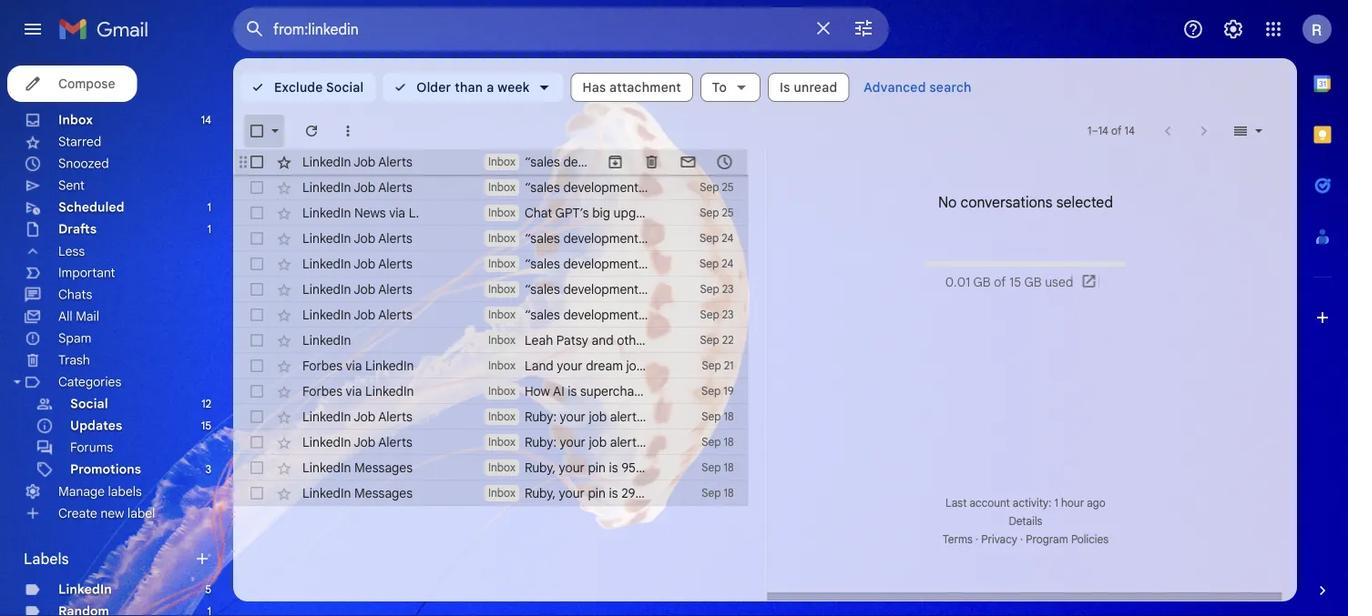 Task type: describe. For each thing, give the bounding box(es) containing it.
categories link
[[58, 374, 121, 390]]

financial
[[667, 384, 716, 399]]

all mail link
[[58, 309, 99, 325]]

please for 299117.
[[664, 486, 702, 502]]

representative": for ninth 'row' from the bottom of the no conversations selected main content
[[642, 282, 735, 297]]

linkedin inside labels navigation
[[58, 582, 112, 598]]

linkedin job alerts for fourth 'row' from the top
[[302, 230, 413, 246]]

sep 19
[[702, 385, 734, 399]]

inbox inside inbox "sales development representative": 26 opportunities
[[488, 181, 516, 195]]

exclude social
[[274, 79, 364, 95]]

representative": for 7th 'row' from the top of the no conversations selected main content
[[642, 307, 735, 323]]

no conversations selected
[[938, 193, 1113, 211]]

a inside dropdown button
[[487, 79, 494, 95]]

unread
[[794, 79, 838, 95]]

attachment
[[610, 79, 681, 95]]

sep 21
[[702, 359, 734, 373]]

alert for ruby: your job alert for sales development representative in new york city metropolitan area has been created
[[610, 409, 637, 425]]

your for ruby, your pin is 299117. please confirm your email address
[[559, 486, 585, 502]]

important link
[[58, 265, 115, 281]]

inbox inside inbox ruby, your pin is 299117. please confirm your email address
[[488, 487, 516, 501]]

11 row from the top
[[233, 405, 1161, 430]]

dream
[[586, 358, 623, 374]]

search mail image
[[239, 13, 271, 46]]

exclude social button
[[241, 73, 376, 102]]

labels navigation
[[0, 58, 233, 617]]

1 vertical spatial has
[[1080, 435, 1101, 451]]

updates link
[[70, 418, 122, 434]]

hour
[[1061, 497, 1084, 511]]

1 "sales from the top
[[525, 154, 560, 170]]

2 job from the top
[[354, 179, 375, 195]]

representative": for fourth 'row' from the top
[[642, 230, 735, 246]]

ruby: for ruby: your job alert for sales development representative in new york city metropolitan area has been created
[[525, 409, 557, 425]]

older
[[417, 79, 451, 95]]

refresh image
[[302, 122, 321, 140]]

social inside labels navigation
[[70, 396, 108, 412]]

promotions link
[[70, 462, 141, 478]]

linkedin job alerts for fourth 'row' from the bottom of the no conversations selected main content
[[302, 409, 413, 425]]

sep 24 for 5
[[700, 257, 734, 271]]

in for portland,
[[858, 435, 868, 451]]

1 gb from the left
[[973, 274, 990, 290]]

inbox inside inbox ruby: your job alert for sales development representative in new york city metropolitan area has been created
[[488, 410, 516, 424]]

privacy link
[[981, 533, 1017, 547]]

12 row from the top
[[233, 430, 1181, 456]]

city
[[927, 409, 950, 425]]

messages for ruby, your pin is 952731. please confirm your email address
[[354, 460, 413, 476]]

is
[[780, 79, 790, 95]]

1 horizontal spatial and
[[858, 205, 880, 221]]

selected
[[1056, 193, 1113, 211]]

3
[[205, 463, 211, 477]]

spam
[[58, 331, 91, 347]]

inbox inside inbox ruby, your pin is 952731. please confirm your email address
[[488, 461, 516, 475]]

in for new
[[858, 409, 868, 425]]

1 vertical spatial metropolitan
[[973, 435, 1047, 451]]

confirm for 299117.
[[705, 486, 750, 502]]

confirm for 952731.
[[709, 460, 753, 476]]

linkedin job alerts for 12th 'row'
[[302, 435, 413, 451]]

sep 18 for ruby: your job alert for sales development representative in new york city metropolitan area has been created
[[702, 410, 734, 424]]

all
[[58, 309, 72, 325]]

sep for how ai is supercharging financial fraud—and 5 ways you can protect yourself
[[702, 385, 721, 399]]

linkedin job alerts for 2nd 'row' from the top
[[302, 179, 413, 195]]

0 vertical spatial job
[[626, 358, 644, 374]]

address for ruby, your pin is 952731. please confirm your email address
[[819, 460, 866, 476]]

for for portland,
[[640, 435, 656, 451]]

clear search image
[[805, 10, 842, 46]]

sep 18 for ruby, your pin is 952731. please confirm your email address
[[702, 461, 734, 475]]

scheduled link
[[58, 200, 124, 215]]

supercharging
[[580, 384, 664, 399]]

via for how
[[346, 384, 362, 399]]

1 vertical spatial been
[[1104, 435, 1133, 451]]

linkedin job alerts for 14th 'row' from the bottom of the no conversations selected main content
[[302, 154, 413, 170]]

than
[[455, 79, 483, 95]]

has
[[583, 79, 606, 95]]

privacy
[[981, 533, 1017, 547]]

policies
[[1071, 533, 1108, 547]]

cities
[[1044, 205, 1074, 221]]

15 inside labels navigation
[[201, 420, 211, 433]]

sep 25 for linkedin's
[[700, 206, 734, 220]]

1 for drafts
[[207, 223, 211, 236]]

1 · from the left
[[975, 533, 978, 547]]

job for ruby: your job alert for sales development representative in portland, oregon metropolitan area has been created
[[589, 435, 607, 451]]

can
[[854, 384, 875, 399]]

label
[[127, 506, 155, 522]]

categories
[[58, 374, 121, 390]]

ago
[[1087, 497, 1105, 511]]

inbox "sales development representative": 5 opportunities
[[488, 256, 826, 272]]

for for new
[[640, 409, 656, 425]]

inbox inside the inbox "sales development representative": 4 opportunities
[[488, 232, 516, 246]]

3 alerts from the top
[[378, 230, 413, 246]]

labels heading
[[24, 550, 193, 568]]

3 job from the top
[[354, 230, 375, 246]]

your for ruby: your job alert for sales development representative in portland, oregon metropolitan area has been created
[[560, 435, 586, 451]]

mail
[[76, 309, 99, 325]]

opportunities for 7th 'row' from the top of the no conversations selected main content
[[755, 307, 833, 323]]

Search mail text field
[[273, 20, 802, 38]]

create new label link
[[58, 506, 155, 522]]

19
[[724, 385, 734, 399]]

8 job from the top
[[354, 435, 375, 451]]

pin for 952731.
[[588, 460, 606, 476]]

is for 952731.
[[609, 460, 618, 476]]

18 for ruby, your pin is 299117. please confirm your email address
[[724, 487, 734, 501]]

inbox "sales development representative": 26 opportunities
[[488, 179, 833, 195]]

linkedin messages for ruby, your pin is 952731. please confirm your email address
[[302, 460, 413, 476]]

0.01 gb of 15 gb used
[[945, 274, 1073, 290]]

sep for ruby: your job alert for sales development representative in portland, oregon metropolitan area has been created
[[702, 436, 721, 450]]

6 "sales from the top
[[525, 307, 560, 323]]

opportunities for ninth 'row' from the bottom of the no conversations selected main content
[[751, 282, 829, 297]]

sent link
[[58, 178, 85, 194]]

is unread button
[[768, 73, 849, 102]]

opportunities for 14th 'row' from the bottom of the no conversations selected main content
[[751, 154, 829, 170]]

inbox inside inbox "sales development representative": 10 opportunities
[[488, 308, 516, 322]]

linkedin news via l.
[[302, 205, 419, 221]]

representative for new
[[771, 409, 855, 425]]

sep 24 for 4
[[700, 232, 734, 246]]

share
[[657, 333, 690, 348]]

0 vertical spatial is
[[568, 384, 577, 399]]

ruby, for ruby, your pin is 952731. please confirm your email address
[[525, 460, 556, 476]]

6 alerts from the top
[[378, 307, 413, 323]]

sep for land your dream job by honing these 5 transferable skills that recruiters love
[[702, 359, 721, 373]]

how
[[525, 384, 550, 399]]

account
[[969, 497, 1010, 511]]

1 inside last account activity: 1 hour ago details terms · privacy · program policies
[[1054, 497, 1058, 511]]

drafts link
[[58, 221, 97, 237]]

no
[[938, 193, 957, 211]]

2 · from the left
[[1020, 533, 1023, 547]]

sep 23 for 11
[[700, 283, 734, 297]]

opportunities for fourth 'row' from the top
[[749, 230, 827, 246]]

15 inside no conversations selected main content
[[1009, 274, 1021, 290]]

24 for 4
[[722, 232, 734, 246]]

last
[[945, 497, 967, 511]]

opportunities for 2nd 'row' from the top
[[755, 179, 833, 195]]

1 row from the top
[[233, 149, 829, 175]]

is unread
[[780, 79, 838, 95]]

oregon
[[927, 435, 970, 451]]

inbox how ai is supercharging financial fraud—and 5 ways you can protect yourself
[[488, 384, 970, 399]]

inbox inside labels navigation
[[58, 112, 93, 128]]

last account activity: 1 hour ago details terms · privacy · program policies
[[942, 497, 1108, 547]]

upgrade,
[[614, 205, 666, 221]]

inbox "sales development representative": 11 opportunities for 14th 'row' from the bottom of the no conversations selected main content
[[488, 154, 829, 170]]

skills
[[828, 358, 855, 374]]

new
[[871, 409, 897, 425]]

less
[[58, 243, 85, 259]]

spam link
[[58, 331, 91, 347]]

1 for scheduled
[[207, 201, 211, 215]]

trash
[[58, 353, 90, 369]]

23 for 10
[[722, 308, 734, 322]]

top
[[762, 205, 783, 221]]

ways
[[797, 384, 826, 399]]

messages for ruby, your pin is 299117. please confirm your email address
[[354, 486, 413, 502]]

labels
[[24, 550, 69, 568]]

23 for 11
[[722, 283, 734, 297]]

sep for ruby, your pin is 299117. please confirm your email address
[[702, 487, 721, 501]]

inbox ruby: your job alert for sales development representative in portland, oregon metropolitan area has been created
[[488, 435, 1181, 451]]

leah
[[525, 333, 553, 348]]

please for 952731.
[[667, 460, 706, 476]]

sep for leah patsy and others share their thoughts on linkedin
[[700, 334, 719, 348]]

a inside 'row'
[[884, 205, 891, 221]]

starred
[[58, 134, 101, 150]]

5 "sales from the top
[[525, 282, 560, 297]]

honing
[[665, 358, 704, 374]]

inbox inside inbox leah patsy and others share their thoughts on linkedin
[[488, 334, 516, 348]]

compose
[[58, 76, 115, 92]]

thoughts
[[723, 333, 775, 348]]

week
[[498, 79, 530, 95]]

drafts
[[58, 221, 97, 237]]

main menu image
[[22, 18, 44, 40]]

1 vertical spatial and
[[592, 333, 614, 348]]

chats link
[[58, 287, 92, 303]]

25 for linkedin's
[[722, 206, 734, 220]]

program policies link
[[1026, 533, 1108, 547]]

sep for ruby, your pin is 952731. please confirm your email address
[[702, 461, 721, 475]]

14 row from the top
[[233, 481, 863, 507]]

details
[[1009, 515, 1042, 529]]

6 row from the top
[[233, 277, 829, 302]]

that
[[858, 358, 882, 374]]

toolbar inside no conversations selected main content
[[597, 153, 743, 171]]



Task type: vqa. For each thing, say whether or not it's contained in the screenshot.


Task type: locate. For each thing, give the bounding box(es) containing it.
has up hour in the right bottom of the page
[[1060, 409, 1081, 425]]

sep for "sales development representative": 26 opportunities
[[700, 181, 719, 195]]

1 inbox "sales development representative": 11 opportunities from the top
[[488, 154, 829, 170]]

1 representative from the top
[[771, 409, 855, 425]]

confirm down inbox ruby, your pin is 952731. please confirm your email address
[[705, 486, 750, 502]]

is right ai
[[568, 384, 577, 399]]

advanced search options image
[[845, 10, 882, 46]]

please down inbox ruby, your pin is 952731. please confirm your email address
[[664, 486, 702, 502]]

0 horizontal spatial 15
[[201, 420, 211, 433]]

1 vertical spatial 11
[[738, 282, 748, 297]]

0 vertical spatial linkedin messages
[[302, 460, 413, 476]]

social inside button
[[326, 79, 364, 95]]

1 vertical spatial ruby:
[[525, 435, 557, 451]]

1 forbes via linkedin from the top
[[302, 358, 414, 374]]

952731.
[[621, 460, 664, 476]]

0 horizontal spatial a
[[487, 79, 494, 95]]

23 up 22
[[722, 283, 734, 297]]

1 vertical spatial alert
[[610, 435, 637, 451]]

4 "sales from the top
[[525, 256, 560, 272]]

1 vertical spatial via
[[346, 358, 362, 374]]

1 ruby: from the top
[[525, 409, 557, 425]]

2 pin from the top
[[588, 486, 606, 502]]

3 sep 18 from the top
[[702, 461, 734, 475]]

1 messages from the top
[[354, 460, 413, 476]]

1 alert from the top
[[610, 409, 637, 425]]

1 sep 18 from the top
[[702, 410, 734, 424]]

0 vertical spatial 25
[[722, 181, 734, 195]]

representative": up inbox "sales development representative": 10 opportunities
[[642, 282, 735, 297]]

1 23 from the top
[[722, 283, 734, 297]]

1 forbes from the top
[[302, 358, 343, 374]]

sep 18 up inbox ruby, your pin is 299117. please confirm your email address
[[702, 461, 734, 475]]

11 up "26"
[[738, 154, 748, 170]]

1 horizontal spatial ·
[[1020, 533, 1023, 547]]

job for ruby: your job alert for sales development representative in new york city metropolitan area has been created
[[589, 409, 607, 425]]

forbes for land
[[302, 358, 343, 374]]

create
[[58, 506, 97, 522]]

3 representative": from the top
[[642, 230, 735, 246]]

inbox inside inbox "sales development representative": 5 opportunities
[[488, 257, 516, 271]]

1 vertical spatial please
[[664, 486, 702, 502]]

starred link
[[58, 134, 101, 150]]

social
[[326, 79, 364, 95], [70, 396, 108, 412]]

ruby,
[[525, 460, 556, 476], [525, 486, 556, 502]]

6 representative": from the top
[[642, 307, 735, 323]]

opportunities for fifth 'row' from the top of the no conversations selected main content
[[749, 256, 826, 272]]

chat
[[525, 205, 552, 221]]

inbox inside 'inbox ruby: your job alert for sales development representative in portland, oregon metropolitan area has been created'
[[488, 436, 516, 450]]

york
[[899, 409, 924, 425]]

3 18 from the top
[[724, 461, 734, 475]]

created
[[1116, 409, 1161, 425], [1137, 435, 1181, 451]]

4 sep 18 from the top
[[702, 487, 734, 501]]

sales up inbox ruby, your pin is 952731. please confirm your email address
[[660, 435, 689, 451]]

scheduled
[[58, 200, 124, 215]]

24 for 5
[[722, 257, 734, 271]]

email for ruby, your pin is 299117. please confirm your email address
[[782, 486, 813, 502]]

0 vertical spatial in
[[858, 409, 868, 425]]

follow link to manage storage image
[[1080, 273, 1099, 292]]

representative down inbox ruby: your job alert for sales development representative in new york city metropolitan area has been created
[[771, 435, 855, 451]]

2 sep 23 from the top
[[700, 308, 734, 322]]

area up activity:
[[1030, 409, 1057, 425]]

linkedin job alerts for 7th 'row' from the top of the no conversations selected main content
[[302, 307, 413, 323]]

18 for ruby: your job alert for sales development representative in new york city metropolitan area has been created
[[724, 410, 734, 424]]

11 for ninth 'row' from the bottom of the no conversations selected main content
[[738, 282, 748, 297]]

5 row from the top
[[233, 251, 826, 277]]

settings image
[[1223, 18, 1244, 40]]

0 vertical spatial email
[[786, 460, 816, 476]]

2 linkedin job alerts from the top
[[302, 179, 413, 195]]

2 ruby, from the top
[[525, 486, 556, 502]]

1 pin from the top
[[588, 460, 606, 476]]

for right model
[[933, 205, 949, 221]]

sales for ruby: your job alert for sales development representative in portland, oregon metropolitan area has been created
[[660, 435, 689, 451]]

8 linkedin job alerts from the top
[[302, 435, 413, 451]]

and right list
[[858, 205, 880, 221]]

new
[[101, 506, 124, 522]]

0 vertical spatial 24
[[722, 232, 734, 246]]

sep 25 left "26"
[[700, 181, 734, 195]]

has attachment
[[583, 79, 681, 95]]

email for ruby, your pin is 952731. please confirm your email address
[[786, 460, 816, 476]]

ruby: for ruby: your job alert for sales development representative in portland, oregon metropolitan area has been created
[[525, 435, 557, 451]]

sep 18 for ruby: your job alert for sales development representative in portland, oregon metropolitan area has been created
[[702, 436, 734, 450]]

10
[[738, 307, 751, 323]]

4 alerts from the top
[[378, 256, 413, 272]]

toggle split pane mode image
[[1232, 122, 1250, 140]]

inbox inside "inbox how ai is supercharging financial fraud—and 5 ways you can protect yourself"
[[488, 385, 516, 399]]

model
[[894, 205, 930, 221]]

has attachment button
[[571, 73, 693, 102]]

2 23 from the top
[[722, 308, 734, 322]]

inbox "sales development representative": 11 opportunities down inbox "sales development representative": 5 opportunities at the top
[[488, 282, 829, 297]]

2 gb from the left
[[1024, 274, 1041, 290]]

representative": down the inbox "sales development representative": 4 opportunities
[[642, 256, 735, 272]]

manage labels link
[[58, 484, 142, 500]]

1 representative": from the top
[[642, 154, 735, 170]]

big
[[592, 205, 610, 221]]

1 horizontal spatial social
[[326, 79, 364, 95]]

18 for ruby: your job alert for sales development representative in portland, oregon metropolitan area has been created
[[724, 436, 734, 450]]

row containing linkedin news via l.
[[233, 200, 1074, 226]]

forbes via linkedin for land
[[302, 358, 414, 374]]

25 left top
[[722, 206, 734, 220]]

sep for "sales development representative": 5 opportunities
[[700, 257, 719, 271]]

0 vertical spatial 15
[[1009, 274, 1021, 290]]

1 vertical spatial job
[[589, 409, 607, 425]]

used
[[1045, 274, 1073, 290]]

1 horizontal spatial 15
[[1009, 274, 1021, 290]]

forums
[[70, 440, 113, 456]]

4 job from the top
[[354, 256, 375, 272]]

0 vertical spatial confirm
[[709, 460, 753, 476]]

1 vertical spatial ruby,
[[525, 486, 556, 502]]

your for ruby, your pin is 952731. please confirm your email address
[[559, 460, 585, 476]]

job
[[626, 358, 644, 374], [589, 409, 607, 425], [589, 435, 607, 451]]

11 for 14th 'row' from the bottom of the no conversations selected main content
[[738, 154, 748, 170]]

1 sep 24 from the top
[[700, 232, 734, 246]]

0 vertical spatial been
[[1084, 409, 1113, 425]]

sep 23
[[700, 283, 734, 297], [700, 308, 734, 322]]

0 vertical spatial sep 24
[[700, 232, 734, 246]]

ai
[[553, 384, 565, 399]]

ruby:
[[525, 409, 557, 425], [525, 435, 557, 451]]

address for ruby, your pin is 299117. please confirm your email address
[[816, 486, 863, 502]]

messages
[[354, 460, 413, 476], [354, 486, 413, 502]]

gb left of
[[973, 274, 990, 290]]

3 linkedin job alerts from the top
[[302, 230, 413, 246]]

0 vertical spatial forbes via linkedin
[[302, 358, 414, 374]]

these
[[708, 358, 740, 374]]

1 25 from the top
[[722, 181, 734, 195]]

please up inbox ruby, your pin is 299117. please confirm your email address
[[667, 460, 706, 476]]

1 vertical spatial 15
[[201, 420, 211, 433]]

0.01
[[945, 274, 970, 290]]

alert down "supercharging"
[[610, 409, 637, 425]]

sep for chat gpt's big upgrade, linkedin's 2023 top startups list and a model for creating cooler cities
[[700, 206, 719, 220]]

0 vertical spatial sep 23
[[700, 283, 734, 297]]

a
[[487, 79, 494, 95], [884, 205, 891, 221]]

sep 24 down the linkedin's on the top of the page
[[700, 257, 734, 271]]

9 row from the top
[[233, 353, 968, 379]]

4 row from the top
[[233, 226, 827, 251]]

1 vertical spatial is
[[609, 460, 618, 476]]

inbox ruby, your pin is 299117. please confirm your email address
[[488, 486, 863, 502]]

1 vertical spatial messages
[[354, 486, 413, 502]]

advanced
[[864, 79, 926, 95]]

0 vertical spatial alert
[[610, 409, 637, 425]]

8 row from the top
[[233, 328, 845, 353]]

sep for ruby: your job alert for sales development representative in new york city metropolitan area has been created
[[702, 410, 721, 424]]

2 sep 24 from the top
[[700, 257, 734, 271]]

2 forbes from the top
[[302, 384, 343, 399]]

toolbar
[[597, 153, 743, 171]]

sep 18 up inbox ruby, your pin is 952731. please confirm your email address
[[702, 436, 734, 450]]

1 vertical spatial sep 23
[[700, 308, 734, 322]]

on
[[778, 333, 793, 348]]

is
[[568, 384, 577, 399], [609, 460, 618, 476], [609, 486, 618, 502]]

by
[[648, 358, 661, 374]]

22
[[722, 334, 734, 348]]

linkedin messages
[[302, 460, 413, 476], [302, 486, 413, 502]]

sep 23 for 10
[[700, 308, 734, 322]]

2 25 from the top
[[722, 206, 734, 220]]

0 vertical spatial 23
[[722, 283, 734, 297]]

inbox leah patsy and others share their thoughts on linkedin
[[488, 333, 845, 348]]

1 vertical spatial address
[[816, 486, 863, 502]]

2 24 from the top
[[722, 257, 734, 271]]

2023
[[730, 205, 759, 221]]

18
[[724, 410, 734, 424], [724, 436, 734, 450], [724, 461, 734, 475], [724, 487, 734, 501]]

1 11 from the top
[[738, 154, 748, 170]]

sep for "sales development representative": 10 opportunities
[[700, 308, 719, 322]]

5 linkedin job alerts from the top
[[302, 282, 413, 297]]

transferable
[[754, 358, 824, 374]]

2 forbes via linkedin from the top
[[302, 384, 414, 399]]

0 vertical spatial representative
[[771, 409, 855, 425]]

promotions
[[70, 462, 141, 478]]

7 job from the top
[[354, 409, 375, 425]]

· down details "link"
[[1020, 533, 1023, 547]]

2 18 from the top
[[724, 436, 734, 450]]

representative": for 14th 'row' from the bottom of the no conversations selected main content
[[642, 154, 735, 170]]

representative": up inbox "sales development representative": 26 opportunities
[[642, 154, 735, 170]]

social down categories link in the left of the page
[[70, 396, 108, 412]]

and up dream at the bottom of the page
[[592, 333, 614, 348]]

1 18 from the top
[[724, 410, 734, 424]]

news
[[354, 205, 386, 221]]

sep for "sales development representative": 4 opportunities
[[700, 232, 719, 246]]

7 linkedin job alerts from the top
[[302, 409, 413, 425]]

0 vertical spatial sep 25
[[700, 181, 734, 195]]

linkedin job alerts for ninth 'row' from the bottom of the no conversations selected main content
[[302, 282, 413, 297]]

sep 18 down inbox ruby, your pin is 952731. please confirm your email address
[[702, 487, 734, 501]]

search
[[930, 79, 972, 95]]

development
[[563, 154, 639, 170], [563, 179, 639, 195], [563, 230, 639, 246], [563, 256, 639, 272], [563, 282, 639, 297], [563, 307, 639, 323], [693, 409, 768, 425], [693, 435, 768, 451]]

1
[[207, 201, 211, 215], [207, 223, 211, 236], [1054, 497, 1058, 511]]

15 right of
[[1009, 274, 1021, 290]]

alert for ruby: your job alert for sales development representative in portland, oregon metropolitan area has been created
[[610, 435, 637, 451]]

2 sep 25 from the top
[[700, 206, 734, 220]]

ruby, for ruby, your pin is 299117. please confirm your email address
[[525, 486, 556, 502]]

1 vertical spatial a
[[884, 205, 891, 221]]

is for 299117.
[[609, 486, 618, 502]]

None checkbox
[[248, 122, 266, 140], [248, 255, 266, 273], [248, 281, 266, 299], [248, 306, 266, 324], [248, 408, 266, 426], [248, 459, 266, 477], [248, 485, 266, 503], [248, 122, 266, 140], [248, 255, 266, 273], [248, 281, 266, 299], [248, 306, 266, 324], [248, 408, 266, 426], [248, 459, 266, 477], [248, 485, 266, 503]]

0 vertical spatial area
[[1030, 409, 1057, 425]]

2 in from the top
[[858, 435, 868, 451]]

1 horizontal spatial gb
[[1024, 274, 1041, 290]]

your for ruby: your job alert for sales development representative in new york city metropolitan area has been created
[[560, 409, 586, 425]]

1 vertical spatial sep 24
[[700, 257, 734, 271]]

5 job from the top
[[354, 282, 375, 297]]

0 vertical spatial created
[[1116, 409, 1161, 425]]

snoozed link
[[58, 156, 109, 172]]

1 linkedin job alerts from the top
[[302, 154, 413, 170]]

compose button
[[7, 66, 137, 102]]

advanced search
[[864, 79, 972, 95]]

confirm up inbox ruby, your pin is 299117. please confirm your email address
[[709, 460, 753, 476]]

representative for portland,
[[771, 435, 855, 451]]

1 horizontal spatial a
[[884, 205, 891, 221]]

important
[[58, 265, 115, 281]]

activity:
[[1012, 497, 1051, 511]]

for up 952731.
[[640, 435, 656, 451]]

1 job from the top
[[354, 154, 375, 170]]

1 vertical spatial 23
[[722, 308, 734, 322]]

representative": for 2nd 'row' from the top
[[642, 179, 735, 195]]

4
[[738, 230, 746, 246]]

6 job from the top
[[354, 307, 375, 323]]

sales
[[660, 409, 689, 425], [660, 435, 689, 451]]

inbox "sales development representative": 11 opportunities up inbox "sales development representative": 26 opportunities
[[488, 154, 829, 170]]

inbox chat gpt's big upgrade, linkedin's 2023 top startups list and a model for creating cooler cities
[[488, 205, 1074, 221]]

18 for ruby, your pin is 952731. please confirm your email address
[[724, 461, 734, 475]]

forums link
[[70, 440, 113, 456]]

· right the terms link
[[975, 533, 978, 547]]

1 vertical spatial sep 25
[[700, 206, 734, 220]]

2 representative from the top
[[771, 435, 855, 451]]

love
[[944, 358, 968, 374]]

0 horizontal spatial gb
[[973, 274, 990, 290]]

11
[[738, 154, 748, 170], [738, 282, 748, 297]]

a right than
[[487, 79, 494, 95]]

2 vertical spatial for
[[640, 435, 656, 451]]

1 vertical spatial 1
[[207, 223, 211, 236]]

inbox link
[[58, 112, 93, 128]]

2 inbox "sales development representative": 11 opportunities from the top
[[488, 282, 829, 297]]

area up hour in the right bottom of the page
[[1050, 435, 1077, 451]]

0 vertical spatial address
[[819, 460, 866, 476]]

11 up 10
[[738, 282, 748, 297]]

row
[[233, 149, 829, 175], [233, 175, 833, 200], [233, 200, 1074, 226], [233, 226, 827, 251], [233, 251, 826, 277], [233, 277, 829, 302], [233, 302, 833, 328], [233, 328, 845, 353], [233, 353, 968, 379], [233, 379, 970, 405], [233, 405, 1161, 430], [233, 430, 1181, 456], [233, 456, 866, 481], [233, 481, 863, 507]]

in left the new
[[858, 409, 868, 425]]

1 vertical spatial area
[[1050, 435, 1077, 451]]

inbox inside 'inbox land your dream job by honing these 5 transferable skills that recruiters love'
[[488, 359, 516, 373]]

1 vertical spatial for
[[640, 409, 656, 425]]

and
[[858, 205, 880, 221], [592, 333, 614, 348]]

1 24 from the top
[[722, 232, 734, 246]]

1 linkedin messages from the top
[[302, 460, 413, 476]]

metropolitan up oregon
[[953, 409, 1027, 425]]

1 vertical spatial forbes via linkedin
[[302, 384, 414, 399]]

25 left "26"
[[722, 181, 734, 195]]

representative": down the linkedin's on the top of the page
[[642, 230, 735, 246]]

representative": for fifth 'row' from the top of the no conversations selected main content
[[642, 256, 735, 272]]

is left 952731.
[[609, 460, 618, 476]]

your for land your dream job by honing these 5 transferable skills that recruiters love
[[557, 358, 583, 374]]

24 left 4
[[722, 232, 734, 246]]

25 for opportunities
[[722, 181, 734, 195]]

0 vertical spatial ruby:
[[525, 409, 557, 425]]

email
[[786, 460, 816, 476], [782, 486, 813, 502]]

gb left "used"
[[1024, 274, 1041, 290]]

0 vertical spatial messages
[[354, 460, 413, 476]]

no conversations selected main content
[[233, 58, 1297, 602]]

1 vertical spatial 25
[[722, 206, 734, 220]]

1 alerts from the top
[[378, 154, 413, 170]]

3 row from the top
[[233, 200, 1074, 226]]

1 vertical spatial confirm
[[705, 486, 750, 502]]

0 vertical spatial inbox "sales development representative": 11 opportunities
[[488, 154, 829, 170]]

sep 24 left 4
[[700, 232, 734, 246]]

tab list
[[1297, 58, 1348, 551]]

2 vertical spatial job
[[589, 435, 607, 451]]

row containing linkedin
[[233, 328, 845, 353]]

alert up 952731.
[[610, 435, 637, 451]]

4 18 from the top
[[724, 487, 734, 501]]

inbox inside 'inbox chat gpt's big upgrade, linkedin's 2023 top startups list and a model for creating cooler cities'
[[488, 206, 516, 220]]

1 ruby, from the top
[[525, 460, 556, 476]]

0 vertical spatial for
[[933, 205, 949, 221]]

snoozed
[[58, 156, 109, 172]]

fraud—and
[[719, 384, 784, 399]]

1 vertical spatial email
[[782, 486, 813, 502]]

0 vertical spatial sales
[[660, 409, 689, 425]]

15 down 12
[[201, 420, 211, 433]]

sep 25 for opportunities
[[700, 181, 734, 195]]

0 vertical spatial has
[[1060, 409, 1081, 425]]

0 vertical spatial 1
[[207, 201, 211, 215]]

advanced search button
[[857, 71, 979, 104]]

1 vertical spatial forbes
[[302, 384, 343, 399]]

0 vertical spatial and
[[858, 205, 880, 221]]

creating
[[953, 205, 1000, 221]]

linkedin job alerts for fifth 'row' from the top of the no conversations selected main content
[[302, 256, 413, 272]]

1 vertical spatial sales
[[660, 435, 689, 451]]

pin for 299117.
[[588, 486, 606, 502]]

labels
[[108, 484, 142, 500]]

2 ruby: from the top
[[525, 435, 557, 451]]

more image
[[339, 122, 357, 140]]

0 vertical spatial metropolitan
[[953, 409, 1027, 425]]

metropolitan right oregon
[[973, 435, 1047, 451]]

1 vertical spatial 24
[[722, 257, 734, 271]]

pin left 952731.
[[588, 460, 606, 476]]

representative": up share
[[642, 307, 735, 323]]

None search field
[[233, 7, 889, 51]]

1 vertical spatial in
[[858, 435, 868, 451]]

23 left 10
[[722, 308, 734, 322]]

social up 'more' icon
[[326, 79, 364, 95]]

5 alerts from the top
[[378, 282, 413, 297]]

2 representative": from the top
[[642, 179, 735, 195]]

0 vertical spatial a
[[487, 79, 494, 95]]

13 row from the top
[[233, 456, 866, 481]]

for
[[933, 205, 949, 221], [640, 409, 656, 425], [640, 435, 656, 451]]

inbox "sales development representative": 11 opportunities for ninth 'row' from the bottom of the no conversations selected main content
[[488, 282, 829, 297]]

1 vertical spatial linkedin messages
[[302, 486, 413, 502]]

3 "sales from the top
[[525, 230, 560, 246]]

pin left 299117.
[[588, 486, 606, 502]]

2 vertical spatial is
[[609, 486, 618, 502]]

8 alerts from the top
[[378, 435, 413, 451]]

7 alerts from the top
[[378, 409, 413, 425]]

0 horizontal spatial social
[[70, 396, 108, 412]]

conversations
[[960, 193, 1052, 211]]

5 inside labels navigation
[[205, 584, 211, 597]]

1 vertical spatial social
[[70, 396, 108, 412]]

0 vertical spatial pin
[[588, 460, 606, 476]]

confirm
[[709, 460, 753, 476], [705, 486, 750, 502]]

representative down the ways
[[771, 409, 855, 425]]

0 vertical spatial social
[[326, 79, 364, 95]]

0 horizontal spatial and
[[592, 333, 614, 348]]

21
[[724, 359, 734, 373]]

manage labels create new label
[[58, 484, 155, 522]]

portland,
[[871, 435, 924, 451]]

0 vertical spatial via
[[389, 205, 406, 221]]

1 vertical spatial representative
[[771, 435, 855, 451]]

has up ago at bottom right
[[1080, 435, 1101, 451]]

10 row from the top
[[233, 379, 970, 405]]

0 vertical spatial 11
[[738, 154, 748, 170]]

7 row from the top
[[233, 302, 833, 328]]

2 linkedin messages from the top
[[302, 486, 413, 502]]

program
[[1026, 533, 1068, 547]]

5 representative": from the top
[[642, 282, 735, 297]]

1 sep 23 from the top
[[700, 283, 734, 297]]

2 vertical spatial 1
[[1054, 497, 1058, 511]]

2 vertical spatial via
[[346, 384, 362, 399]]

via for land
[[346, 358, 362, 374]]

in left the portland,
[[858, 435, 868, 451]]

6 linkedin job alerts from the top
[[302, 307, 413, 323]]

for down "supercharging"
[[640, 409, 656, 425]]

forbes for how
[[302, 384, 343, 399]]

None checkbox
[[248, 153, 266, 171], [248, 179, 266, 197], [248, 204, 266, 222], [248, 230, 266, 248], [248, 332, 266, 350], [248, 357, 266, 375], [248, 383, 266, 401], [248, 434, 266, 452], [248, 153, 266, 171], [248, 179, 266, 197], [248, 204, 266, 222], [248, 230, 266, 248], [248, 332, 266, 350], [248, 357, 266, 375], [248, 383, 266, 401], [248, 434, 266, 452]]

2 alerts from the top
[[378, 179, 413, 195]]

chats
[[58, 287, 92, 303]]

sep
[[700, 181, 719, 195], [700, 206, 719, 220], [700, 232, 719, 246], [700, 257, 719, 271], [700, 283, 719, 297], [700, 308, 719, 322], [700, 334, 719, 348], [702, 359, 721, 373], [702, 385, 721, 399], [702, 410, 721, 424], [702, 436, 721, 450], [702, 461, 721, 475], [702, 487, 721, 501]]

representative": up the linkedin's on the top of the page
[[642, 179, 735, 195]]

4 representative": from the top
[[642, 256, 735, 272]]

4 linkedin job alerts from the top
[[302, 256, 413, 272]]

sep 18 down sep 19
[[702, 410, 734, 424]]

sales for ruby: your job alert for sales development representative in new york city metropolitan area has been created
[[660, 409, 689, 425]]

sales down financial
[[660, 409, 689, 425]]

job
[[354, 154, 375, 170], [354, 179, 375, 195], [354, 230, 375, 246], [354, 256, 375, 272], [354, 282, 375, 297], [354, 307, 375, 323], [354, 409, 375, 425], [354, 435, 375, 451]]

2 sep 18 from the top
[[702, 436, 734, 450]]

2 alert from the top
[[610, 435, 637, 451]]

0 vertical spatial please
[[667, 460, 706, 476]]

1 vertical spatial inbox "sales development representative": 11 opportunities
[[488, 282, 829, 297]]

1 vertical spatial created
[[1137, 435, 1181, 451]]

sep 18 for ruby, your pin is 299117. please confirm your email address
[[702, 487, 734, 501]]

1 in from the top
[[858, 409, 868, 425]]

linkedin job alerts
[[302, 154, 413, 170], [302, 179, 413, 195], [302, 230, 413, 246], [302, 256, 413, 272], [302, 282, 413, 297], [302, 307, 413, 323], [302, 409, 413, 425], [302, 435, 413, 451]]

forbes via linkedin for how
[[302, 384, 414, 399]]

is left 299117.
[[609, 486, 618, 502]]

2 11 from the top
[[738, 282, 748, 297]]

1 sales from the top
[[660, 409, 689, 425]]

linkedin messages for ruby, your pin is 299117. please confirm your email address
[[302, 486, 413, 502]]

2 row from the top
[[233, 175, 833, 200]]

0 horizontal spatial ·
[[975, 533, 978, 547]]

2 "sales from the top
[[525, 179, 560, 195]]

24 down 2023
[[722, 257, 734, 271]]

gmail image
[[58, 11, 158, 47]]

terms
[[942, 533, 972, 547]]

1 sep 25 from the top
[[700, 181, 734, 195]]

2 sales from the top
[[660, 435, 689, 451]]

0 vertical spatial ruby,
[[525, 460, 556, 476]]

recruiters
[[885, 358, 941, 374]]

2 messages from the top
[[354, 486, 413, 502]]

a left model
[[884, 205, 891, 221]]

sep for "sales development representative": 11 opportunities
[[700, 283, 719, 297]]

0 vertical spatial forbes
[[302, 358, 343, 374]]

1 vertical spatial pin
[[588, 486, 606, 502]]

sep 25 left top
[[700, 206, 734, 220]]



